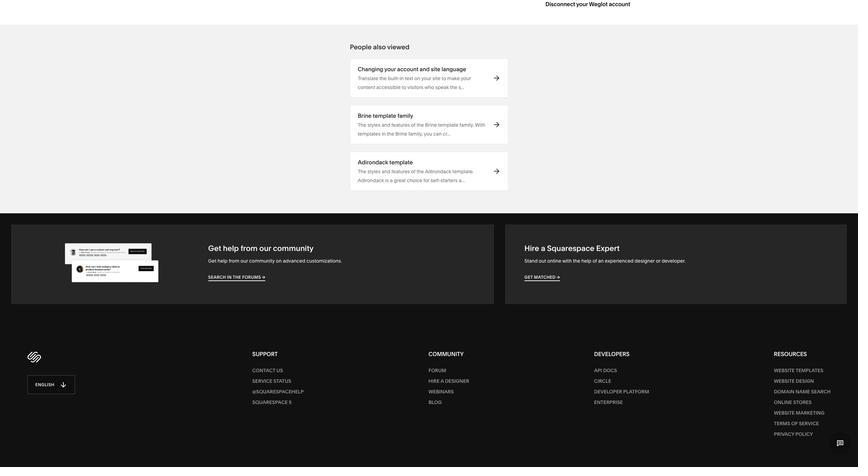 Task type: locate. For each thing, give the bounding box(es) containing it.
our up forums
[[241, 258, 248, 264]]

2 vertical spatial template
[[389, 159, 413, 166]]

and
[[420, 66, 430, 73], [382, 122, 390, 128], [382, 169, 390, 175]]

site up speak
[[432, 76, 441, 82]]

terms of service link
[[774, 419, 831, 429]]

0 vertical spatial template
[[373, 113, 396, 119]]

to up speak
[[442, 76, 446, 82]]

1 get from the top
[[208, 244, 221, 253]]

the left forums
[[233, 275, 241, 280]]

to down text at the top left of the page
[[402, 84, 406, 91]]

1 vertical spatial to
[[402, 84, 406, 91]]

1 vertical spatial features
[[392, 169, 410, 175]]

disconnect
[[546, 1, 575, 8]]

styles
[[367, 122, 381, 128], [367, 169, 381, 175]]

community
[[273, 244, 314, 253], [249, 258, 275, 264]]

community up advanced
[[273, 244, 314, 253]]

english
[[35, 382, 54, 387]]

brine up 'you'
[[425, 122, 437, 128]]

and inside changing your account and site language translate the built-in text on your site to make your content accessible to visitors who speak the s...
[[420, 66, 430, 73]]

website up domain
[[774, 378, 795, 384]]

2 → from the left
[[557, 275, 560, 280]]

1 vertical spatial in
[[382, 131, 386, 137]]

1 horizontal spatial service
[[799, 421, 819, 427]]

0 vertical spatial in
[[400, 76, 404, 82]]

service
[[252, 378, 272, 384], [799, 421, 819, 427]]

1 vertical spatial hire
[[429, 378, 440, 384]]

from up "search in the forums →"
[[229, 258, 239, 264]]

squarespace down @squarespacehelp link
[[252, 399, 288, 406]]

domain name search link
[[774, 387, 831, 397]]

website up website design at the right bottom of the page
[[774, 368, 795, 374]]

help up "search in the forums →"
[[223, 244, 239, 253]]

in right search
[[227, 275, 232, 280]]

0 vertical spatial the
[[358, 122, 366, 128]]

adirondack up self-
[[425, 169, 451, 175]]

webinars link
[[429, 387, 469, 397]]

1 horizontal spatial in
[[382, 131, 386, 137]]

community for get help from our community on advanced customizations.
[[249, 258, 275, 264]]

domain
[[774, 389, 795, 395]]

2 styles from the top
[[367, 169, 381, 175]]

stand
[[525, 258, 538, 264]]

the right with
[[573, 258, 580, 264]]

brine left family,
[[395, 131, 407, 137]]

0 horizontal spatial hire
[[429, 378, 440, 384]]

0 horizontal spatial brine
[[358, 113, 372, 119]]

out
[[539, 258, 546, 264]]

of up the choice
[[411, 169, 416, 175]]

website marketing link
[[774, 408, 831, 419]]

get help from our community
[[208, 244, 314, 253]]

our up get help from our community on advanced customizations. at the left of the page
[[259, 244, 271, 253]]

an
[[598, 258, 604, 264]]

community for get help from our community
[[273, 244, 314, 253]]

1 styles from the top
[[367, 122, 381, 128]]

adirondack
[[358, 159, 388, 166], [425, 169, 451, 175], [358, 178, 384, 184]]

developer platform
[[594, 389, 649, 395]]

get for get help from our community on advanced customizations.
[[208, 258, 216, 264]]

website inside website marketing 'link'
[[774, 410, 795, 416]]

the
[[358, 122, 366, 128], [358, 169, 366, 175]]

hire a designer link
[[429, 376, 469, 387]]

the up the choice
[[417, 169, 424, 175]]

0 vertical spatial to
[[442, 76, 446, 82]]

the right templates
[[387, 131, 394, 137]]

2 website from the top
[[774, 378, 795, 384]]

0 vertical spatial account
[[609, 1, 630, 8]]

contact us
[[252, 368, 283, 374]]

hire for hire a squarespace expert
[[525, 244, 539, 253]]

hire down forum
[[429, 378, 440, 384]]

1 horizontal spatial account
[[609, 1, 630, 8]]

service inside terms of service link
[[799, 421, 819, 427]]

brine
[[358, 113, 372, 119], [425, 122, 437, 128], [395, 131, 407, 137]]

0 vertical spatial community
[[273, 244, 314, 253]]

adirondack left is
[[358, 178, 384, 184]]

0 vertical spatial our
[[259, 244, 271, 253]]

design
[[796, 378, 814, 384]]

0 vertical spatial and
[[420, 66, 430, 73]]

your up s...
[[461, 76, 471, 82]]

language
[[442, 66, 466, 73]]

the inside adirondack template the styles and features of the adirondack template. adirondack is a great choice for self-starters a...
[[417, 169, 424, 175]]

get for get help from our community
[[208, 244, 221, 253]]

is
[[385, 178, 389, 184]]

the left s...
[[450, 84, 457, 91]]

website
[[774, 368, 795, 374], [774, 378, 795, 384], [774, 410, 795, 416]]

webinars
[[429, 389, 454, 395]]

website inside the website templates link
[[774, 368, 795, 374]]

2 horizontal spatial a
[[541, 244, 545, 253]]

developer.
[[662, 258, 686, 264]]

0 vertical spatial squarespace
[[547, 244, 595, 253]]

styles inside adirondack template the styles and features of the adirondack template. adirondack is a great choice for self-starters a...
[[367, 169, 381, 175]]

0 vertical spatial from
[[241, 244, 258, 253]]

from
[[241, 244, 258, 253], [229, 258, 239, 264]]

english link
[[27, 376, 252, 394]]

terms of service
[[774, 421, 819, 427]]

self-
[[431, 178, 441, 184]]

template inside adirondack template the styles and features of the adirondack template. adirondack is a great choice for self-starters a...
[[389, 159, 413, 166]]

can
[[433, 131, 442, 137]]

2 the from the top
[[358, 169, 366, 175]]

footer image image
[[60, 237, 163, 293]]

1 horizontal spatial brine
[[395, 131, 407, 137]]

circle
[[594, 378, 611, 384]]

hire
[[525, 244, 539, 253], [429, 378, 440, 384]]

service down marketing
[[799, 421, 819, 427]]

1 vertical spatial and
[[382, 122, 390, 128]]

0 horizontal spatial from
[[229, 258, 239, 264]]

the
[[379, 76, 387, 82], [450, 84, 457, 91], [417, 122, 424, 128], [387, 131, 394, 137], [417, 169, 424, 175], [573, 258, 580, 264], [233, 275, 241, 280]]

search in the forums →
[[208, 275, 265, 280]]

from up get help from our community on advanced customizations. at the left of the page
[[241, 244, 258, 253]]

0 vertical spatial features
[[392, 122, 410, 128]]

customizations.
[[307, 258, 342, 264]]

text
[[405, 76, 413, 82]]

you
[[424, 131, 432, 137]]

website inside website design link
[[774, 378, 795, 384]]

a up the webinars
[[441, 378, 444, 384]]

0 vertical spatial a
[[390, 178, 393, 184]]

adirondack up is
[[358, 159, 388, 166]]

0 horizontal spatial account
[[397, 66, 419, 73]]

name
[[796, 389, 810, 395]]

0 vertical spatial website
[[774, 368, 795, 374]]

0 horizontal spatial to
[[402, 84, 406, 91]]

1 vertical spatial community
[[249, 258, 275, 264]]

0 vertical spatial get
[[208, 244, 221, 253]]

with
[[562, 258, 572, 264]]

hire up stand
[[525, 244, 539, 253]]

account right weglot
[[609, 1, 630, 8]]

account up text at the top left of the page
[[397, 66, 419, 73]]

0 vertical spatial service
[[252, 378, 272, 384]]

privacy policy
[[774, 431, 813, 437]]

1 horizontal spatial →
[[557, 275, 560, 280]]

help
[[223, 244, 239, 253], [218, 258, 228, 264], [582, 258, 592, 264]]

a up out
[[541, 244, 545, 253]]

3 website from the top
[[774, 410, 795, 416]]

2 vertical spatial and
[[382, 169, 390, 175]]

privacy
[[774, 431, 794, 437]]

template up cr...
[[438, 122, 458, 128]]

account inside changing your account and site language translate the built-in text on your site to make your content accessible to visitors who speak the s...
[[397, 66, 419, 73]]

1 vertical spatial service
[[799, 421, 819, 427]]

0 horizontal spatial our
[[241, 258, 248, 264]]

2 vertical spatial website
[[774, 410, 795, 416]]

help for get help from our community on advanced customizations.
[[218, 258, 228, 264]]

resources
[[774, 351, 807, 358]]

1 horizontal spatial squarespace
[[547, 244, 595, 253]]

website for website marketing
[[774, 410, 795, 416]]

get
[[525, 275, 533, 280]]

template left family
[[373, 113, 396, 119]]

disconnect your weglot account link
[[546, 0, 630, 11]]

2 get from the top
[[208, 258, 216, 264]]

0 vertical spatial styles
[[367, 122, 381, 128]]

platform
[[623, 389, 649, 395]]

1 horizontal spatial from
[[241, 244, 258, 253]]

template up great
[[389, 159, 413, 166]]

advanced
[[283, 258, 305, 264]]

contact us link
[[252, 365, 304, 376]]

2 features from the top
[[392, 169, 410, 175]]

blog
[[429, 399, 442, 406]]

features
[[392, 122, 410, 128], [392, 169, 410, 175]]

also
[[373, 43, 386, 51]]

1 horizontal spatial a
[[441, 378, 444, 384]]

service down the "contact"
[[252, 378, 272, 384]]

2 horizontal spatial brine
[[425, 122, 437, 128]]

0 horizontal spatial service
[[252, 378, 272, 384]]

2 horizontal spatial in
[[400, 76, 404, 82]]

api
[[594, 368, 602, 374]]

1 the from the top
[[358, 122, 366, 128]]

0 horizontal spatial →
[[262, 275, 265, 280]]

1 vertical spatial styles
[[367, 169, 381, 175]]

features up great
[[392, 169, 410, 175]]

2 vertical spatial brine
[[395, 131, 407, 137]]

to
[[442, 76, 446, 82], [402, 84, 406, 91]]

2 vertical spatial adirondack
[[358, 178, 384, 184]]

1 horizontal spatial our
[[259, 244, 271, 253]]

1 horizontal spatial hire
[[525, 244, 539, 253]]

our
[[259, 244, 271, 253], [241, 258, 248, 264]]

in right templates
[[382, 131, 386, 137]]

1 horizontal spatial to
[[442, 76, 446, 82]]

a for hire a squarespace expert
[[541, 244, 545, 253]]

website design link
[[774, 376, 831, 387]]

developer platform link
[[594, 387, 649, 397]]

1 vertical spatial a
[[541, 244, 545, 253]]

squarespace up with
[[547, 244, 595, 253]]

of up family,
[[411, 122, 416, 128]]

get matched →
[[525, 275, 560, 280]]

status
[[273, 378, 291, 384]]

a right is
[[390, 178, 393, 184]]

squarespace
[[547, 244, 595, 253], [252, 399, 288, 406]]

0 vertical spatial adirondack
[[358, 159, 388, 166]]

1 vertical spatial account
[[397, 66, 419, 73]]

brine up templates
[[358, 113, 372, 119]]

1 horizontal spatial on
[[414, 76, 420, 82]]

changing your account and site language translate the built-in text on your site to make your content accessible to visitors who speak the s...
[[358, 66, 471, 91]]

marketing
[[796, 410, 825, 416]]

2 vertical spatial a
[[441, 378, 444, 384]]

0 horizontal spatial a
[[390, 178, 393, 184]]

1 vertical spatial the
[[358, 169, 366, 175]]

0 vertical spatial on
[[414, 76, 420, 82]]

from for get help from our community on advanced customizations.
[[229, 258, 239, 264]]

website down online
[[774, 410, 795, 416]]

help up search
[[218, 258, 228, 264]]

the inside adirondack template the styles and features of the adirondack template. adirondack is a great choice for self-starters a...
[[358, 169, 366, 175]]

on right text at the top left of the page
[[414, 76, 420, 82]]

site left language
[[431, 66, 440, 73]]

site
[[431, 66, 440, 73], [432, 76, 441, 82]]

online stores
[[774, 399, 812, 406]]

our for get help from our community
[[259, 244, 271, 253]]

in
[[400, 76, 404, 82], [382, 131, 386, 137], [227, 275, 232, 280]]

1 features from the top
[[392, 122, 410, 128]]

1 vertical spatial get
[[208, 258, 216, 264]]

features inside brine template family the styles and features of the brine template family. with templates in the brine family, you can cr...
[[392, 122, 410, 128]]

service status
[[252, 378, 291, 384]]

1 vertical spatial on
[[276, 258, 282, 264]]

1 vertical spatial website
[[774, 378, 795, 384]]

1 vertical spatial our
[[241, 258, 248, 264]]

template.
[[452, 169, 474, 175]]

search
[[208, 275, 226, 280]]

features down family
[[392, 122, 410, 128]]

community down get help from our community
[[249, 258, 275, 264]]

hire a designer
[[429, 378, 469, 384]]

people also viewed
[[350, 43, 410, 51]]

get
[[208, 244, 221, 253], [208, 258, 216, 264]]

search
[[811, 389, 831, 395]]

speak
[[435, 84, 449, 91]]

2 vertical spatial in
[[227, 275, 232, 280]]

→ right matched
[[557, 275, 560, 280]]

1 → from the left
[[262, 275, 265, 280]]

the up family,
[[417, 122, 424, 128]]

0 vertical spatial hire
[[525, 244, 539, 253]]

1 vertical spatial template
[[438, 122, 458, 128]]

on left advanced
[[276, 258, 282, 264]]

1 website from the top
[[774, 368, 795, 374]]

1 vertical spatial from
[[229, 258, 239, 264]]

0 horizontal spatial in
[[227, 275, 232, 280]]

the inside brine template family the styles and features of the brine template family. with templates in the brine family, you can cr...
[[358, 122, 366, 128]]

→ right forums
[[262, 275, 265, 280]]

0 horizontal spatial squarespace
[[252, 399, 288, 406]]

in left text at the top left of the page
[[400, 76, 404, 82]]



Task type: vqa. For each thing, say whether or not it's contained in the screenshot.
get matched →
yes



Task type: describe. For each thing, give the bounding box(es) containing it.
who
[[425, 84, 434, 91]]

website for website templates
[[774, 368, 795, 374]]

1 vertical spatial squarespace
[[252, 399, 288, 406]]

family,
[[408, 131, 423, 137]]

5
[[289, 399, 292, 406]]

accessible
[[376, 84, 401, 91]]

in inside changing your account and site language translate the built-in text on your site to make your content accessible to visitors who speak the s...
[[400, 76, 404, 82]]

matched
[[534, 275, 556, 280]]

service inside service status 'link'
[[252, 378, 272, 384]]

choice
[[407, 178, 422, 184]]

help for get help from our community
[[223, 244, 239, 253]]

people
[[350, 43, 372, 51]]

visitors
[[407, 84, 423, 91]]

and inside adirondack template the styles and features of the adirondack template. adirondack is a great choice for self-starters a...
[[382, 169, 390, 175]]

in inside brine template family the styles and features of the brine template family. with templates in the brine family, you can cr...
[[382, 131, 386, 137]]

online
[[774, 399, 792, 406]]

your left weglot
[[576, 1, 588, 8]]

a...
[[459, 178, 465, 184]]

viewed
[[387, 43, 410, 51]]

our for get help from our community on advanced customizations.
[[241, 258, 248, 264]]

@squarespacehelp
[[252, 389, 304, 395]]

website templates
[[774, 368, 824, 374]]

great
[[394, 178, 406, 184]]

website marketing
[[774, 410, 825, 416]]

community
[[429, 351, 464, 358]]

translate
[[358, 76, 378, 82]]

stand out online with the help of an experienced designer or developer.
[[525, 258, 686, 264]]

0 vertical spatial brine
[[358, 113, 372, 119]]

brine template family the styles and features of the brine template family. with templates in the brine family, you can cr...
[[358, 113, 485, 137]]

enterprise
[[594, 399, 623, 406]]

forum link
[[429, 365, 469, 376]]

templates
[[358, 131, 381, 137]]

disconnect your weglot account
[[546, 1, 630, 8]]

on inside changing your account and site language translate the built-in text on your site to make your content accessible to visitors who speak the s...
[[414, 76, 420, 82]]

support
[[252, 351, 278, 358]]

of up "privacy policy"
[[792, 421, 798, 427]]

experienced
[[605, 258, 634, 264]]

contact
[[252, 368, 275, 374]]

cr...
[[443, 131, 450, 137]]

family
[[398, 113, 413, 119]]

of inside brine template family the styles and features of the brine template family. with templates in the brine family, you can cr...
[[411, 122, 416, 128]]

terms
[[774, 421, 790, 427]]

weglot
[[589, 1, 608, 8]]

a inside adirondack template the styles and features of the adirondack template. adirondack is a great choice for self-starters a...
[[390, 178, 393, 184]]

service status link
[[252, 376, 304, 387]]

developers
[[594, 351, 630, 358]]

enterprise link
[[594, 397, 649, 408]]

website for website design
[[774, 378, 795, 384]]

designer
[[445, 378, 469, 384]]

us
[[277, 368, 283, 374]]

your up who
[[421, 76, 431, 82]]

hire a squarespace expert
[[525, 244, 620, 253]]

website templates link
[[774, 365, 831, 376]]

changing
[[358, 66, 383, 73]]

hire for hire a designer
[[429, 378, 440, 384]]

adirondack template the styles and features of the adirondack template. adirondack is a great choice for self-starters a...
[[358, 159, 474, 184]]

domain name search
[[774, 389, 831, 395]]

developer
[[594, 389, 622, 395]]

api docs link
[[594, 365, 649, 376]]

template for brine template family
[[373, 113, 396, 119]]

templates
[[796, 368, 824, 374]]

features inside adirondack template the styles and features of the adirondack template. adirondack is a great choice for self-starters a...
[[392, 169, 410, 175]]

for
[[424, 178, 430, 184]]

1 vertical spatial site
[[432, 76, 441, 82]]

1 vertical spatial adirondack
[[425, 169, 451, 175]]

make
[[447, 76, 460, 82]]

expert
[[596, 244, 620, 253]]

starters
[[441, 178, 458, 184]]

stores
[[793, 399, 812, 406]]

forums
[[242, 275, 261, 280]]

or
[[656, 258, 661, 264]]

family.
[[460, 122, 474, 128]]

the up accessible
[[379, 76, 387, 82]]

0 horizontal spatial on
[[276, 258, 282, 264]]

your up built- at left top
[[384, 66, 396, 73]]

squarespace 5
[[252, 399, 292, 406]]

built-
[[388, 76, 400, 82]]

english button
[[27, 376, 75, 394]]

website design
[[774, 378, 814, 384]]

0 vertical spatial site
[[431, 66, 440, 73]]

template for adirondack template
[[389, 159, 413, 166]]

squarespace 5 link
[[252, 397, 304, 408]]

content
[[358, 84, 375, 91]]

of left an
[[593, 258, 597, 264]]

api docs
[[594, 368, 617, 374]]

help left an
[[582, 258, 592, 264]]

privacy policy link
[[774, 429, 831, 440]]

get help from our community on advanced customizations.
[[208, 258, 342, 264]]

styles inside brine template family the styles and features of the brine template family. with templates in the brine family, you can cr...
[[367, 122, 381, 128]]

from for get help from our community
[[241, 244, 258, 253]]

docs
[[603, 368, 617, 374]]

a for hire a designer
[[441, 378, 444, 384]]

with
[[475, 122, 485, 128]]

circle link
[[594, 376, 649, 387]]

and inside brine template family the styles and features of the brine template family. with templates in the brine family, you can cr...
[[382, 122, 390, 128]]

of inside adirondack template the styles and features of the adirondack template. adirondack is a great choice for self-starters a...
[[411, 169, 416, 175]]

online
[[547, 258, 561, 264]]

1 vertical spatial brine
[[425, 122, 437, 128]]

@squarespacehelp link
[[252, 387, 304, 397]]



